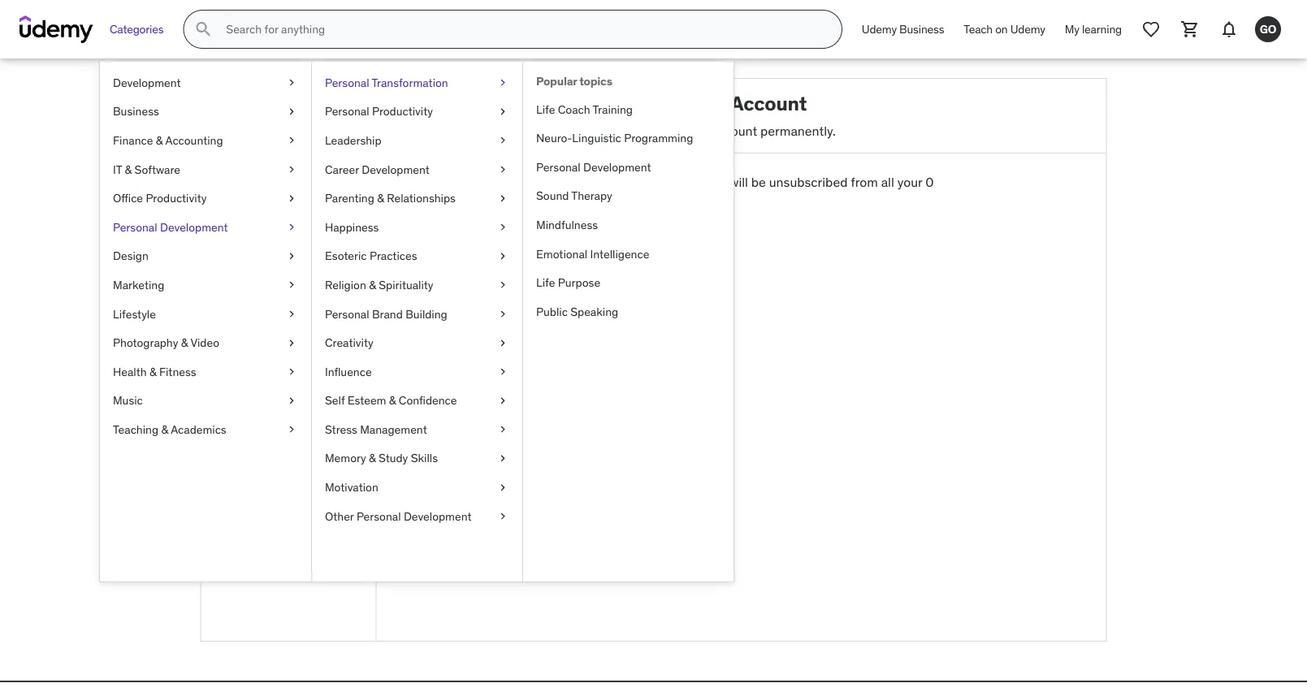 Task type: describe. For each thing, give the bounding box(es) containing it.
esoteric practices
[[325, 249, 417, 263]]

music link
[[100, 386, 311, 415]]

confidence
[[399, 393, 457, 408]]

health & fitness
[[113, 364, 196, 379]]

xsmall image for photography & video
[[285, 335, 298, 351]]

xsmall image for personal brand building
[[497, 306, 510, 322]]

account inside account security subscriptions payment methods
[[214, 315, 262, 332]]

xsmall image for esoteric practices
[[497, 248, 510, 264]]

design
[[113, 249, 149, 263]]

close account button
[[498, 223, 603, 262]]

marketing link
[[100, 271, 311, 300]]

xsmall image for stress management
[[497, 422, 510, 438]]

popular
[[536, 74, 577, 89]]

xsmall image for teaching & academics
[[285, 422, 298, 438]]

xsmall image for memory & study skills
[[497, 451, 510, 467]]

subscriptions
[[214, 340, 294, 357]]

accounting
[[165, 133, 223, 148]]

on
[[996, 22, 1008, 36]]

memory
[[325, 451, 366, 466]]

training
[[593, 102, 633, 116]]

self esteem & confidence
[[325, 393, 457, 408]]

development down office productivity link
[[160, 220, 228, 234]]

submit search image
[[194, 20, 213, 39]]

close account
[[508, 234, 593, 250]]

0 vertical spatial personal development link
[[523, 153, 734, 182]]

finance & accounting link
[[100, 126, 311, 155]]

career
[[325, 162, 359, 177]]

account security subscriptions payment methods
[[214, 315, 320, 381]]

Search for anything text field
[[223, 15, 822, 43]]

business inside udemy business link
[[900, 22, 945, 36]]

life coach training
[[536, 102, 633, 116]]

& for finance & accounting
[[156, 133, 163, 148]]

& for photography & video
[[181, 336, 188, 350]]

it
[[113, 162, 122, 177]]

view
[[214, 241, 242, 258]]

& for teaching & academics
[[161, 422, 168, 437]]

life for life purpose
[[536, 275, 555, 290]]

finance
[[113, 133, 153, 148]]

life purpose
[[536, 275, 601, 290]]

1 vertical spatial personal development link
[[100, 213, 311, 242]]

religion
[[325, 278, 366, 292]]

xsmall image for finance & accounting
[[285, 133, 298, 149]]

productivity for personal productivity
[[372, 104, 433, 119]]

coach
[[558, 102, 591, 116]]

creativity
[[325, 336, 374, 350]]

other personal development link
[[312, 502, 523, 531]]

neuro-linguistic programming
[[536, 131, 694, 145]]

development down motivation 'link'
[[404, 509, 472, 524]]

& for parenting & relationships
[[377, 191, 384, 206]]

parenting & relationships
[[325, 191, 456, 206]]

finance & accounting
[[113, 133, 223, 148]]

stress management
[[325, 422, 427, 437]]

personal for top personal development link
[[536, 160, 581, 174]]

personal brand building link
[[312, 300, 523, 329]]

& for religion & spirituality
[[369, 278, 376, 292]]

1 vertical spatial close
[[647, 122, 680, 139]]

1 you from the left
[[567, 174, 588, 190]]

it & software link
[[100, 155, 311, 184]]

orlando
[[280, 202, 328, 218]]

lifestyle link
[[100, 300, 311, 329]]

public speaking
[[536, 304, 619, 319]]

if you close your account, you will be unsubscribed from all your 0 courses, and will lose access forever.
[[498, 174, 934, 209]]

lose
[[597, 192, 620, 209]]

parenting
[[325, 191, 375, 206]]

teach
[[964, 22, 993, 36]]

parenting & relationships link
[[312, 184, 523, 213]]

sound therapy
[[536, 189, 613, 203]]

and
[[550, 192, 571, 209]]

unsubscribed
[[769, 174, 848, 190]]

brand
[[372, 307, 403, 321]]

stress
[[325, 422, 357, 437]]

notifications link
[[201, 410, 376, 435]]

& for health & fitness
[[149, 364, 156, 379]]

teaching & academics link
[[100, 415, 311, 444]]

xsmall image for leadership
[[497, 133, 510, 149]]

personal for personal productivity link
[[325, 104, 369, 119]]

development up parenting & relationships
[[362, 162, 430, 177]]

therapy
[[572, 189, 613, 203]]

go link
[[1249, 10, 1288, 49]]

development link
[[100, 68, 311, 97]]

development down categories dropdown button
[[113, 75, 181, 90]]

methods
[[269, 365, 320, 381]]

religion & spirituality link
[[312, 271, 523, 300]]

your for account
[[683, 122, 708, 139]]

personal productivity link
[[312, 97, 523, 126]]

stress management link
[[312, 415, 523, 444]]

other personal development
[[325, 509, 472, 524]]

courses,
[[498, 192, 547, 209]]

permanently.
[[761, 122, 836, 139]]

xsmall image for music
[[285, 393, 298, 409]]

xsmall image for motivation
[[497, 480, 510, 496]]

xsmall image for health & fitness
[[285, 364, 298, 380]]

udemy business link
[[852, 10, 954, 49]]

esteem
[[348, 393, 386, 408]]

spirituality
[[379, 278, 434, 292]]

photography & video link
[[100, 329, 311, 358]]

personal for bottommost personal development link
[[113, 220, 157, 234]]

business inside business link
[[113, 104, 159, 119]]

skills
[[411, 451, 438, 466]]

& right esteem
[[389, 393, 396, 408]]

influence
[[325, 364, 372, 379]]

public
[[245, 241, 280, 258]]

2 udemy from the left
[[1011, 22, 1046, 36]]

1 horizontal spatial go
[[1260, 22, 1277, 36]]

access
[[624, 192, 664, 209]]

notifications
[[214, 414, 288, 431]]

learning
[[1083, 22, 1122, 36]]

notifications image
[[1220, 20, 1239, 39]]

intelligence
[[591, 246, 650, 261]]

self
[[325, 393, 345, 408]]

happiness link
[[312, 213, 523, 242]]

sound
[[536, 189, 569, 203]]



Task type: locate. For each thing, give the bounding box(es) containing it.
personal up design at the top left of the page
[[113, 220, 157, 234]]

personal transformation link
[[312, 68, 523, 97]]

1 vertical spatial account
[[214, 315, 262, 332]]

udemy image
[[20, 15, 93, 43]]

&
[[156, 133, 163, 148], [125, 162, 132, 177], [377, 191, 384, 206], [369, 278, 376, 292], [181, 336, 188, 350], [149, 364, 156, 379], [389, 393, 396, 408], [161, 422, 168, 437], [369, 451, 376, 466]]

personal down "religion"
[[325, 307, 369, 321]]

account up be
[[711, 122, 758, 139]]

0 horizontal spatial will
[[574, 192, 593, 209]]

xsmall image for it & software
[[285, 162, 298, 177]]

personal development link
[[523, 153, 734, 182], [100, 213, 311, 242]]

personal for personal transformation link
[[325, 75, 369, 90]]

personal up leadership
[[325, 104, 369, 119]]

close
[[591, 174, 622, 190]]

xsmall image inside "music" link
[[285, 393, 298, 409]]

udemy business
[[862, 22, 945, 36]]

0 horizontal spatial personal development
[[113, 220, 228, 234]]

office productivity
[[113, 191, 207, 206]]

you right if on the left top
[[567, 174, 588, 190]]

xsmall image inside office productivity link
[[285, 190, 298, 206]]

business link
[[100, 97, 311, 126]]

0 horizontal spatial productivity
[[146, 191, 207, 206]]

popular topics
[[536, 74, 613, 89]]

personal development link down neuro-linguistic programming in the top of the page
[[523, 153, 734, 182]]

categories
[[110, 22, 164, 36]]

your up access
[[625, 174, 650, 190]]

0 horizontal spatial your
[[625, 174, 650, 190]]

personal development
[[536, 160, 651, 174], [113, 220, 228, 234]]

0 horizontal spatial account
[[214, 315, 262, 332]]

close down the "courses,"
[[508, 234, 541, 250]]

will
[[730, 174, 749, 190], [574, 192, 593, 209]]

0 horizontal spatial udemy
[[862, 22, 897, 36]]

memory & study skills
[[325, 451, 438, 466]]

programming
[[624, 131, 694, 145]]

personal development down "office productivity"
[[113, 220, 228, 234]]

office productivity link
[[100, 184, 311, 213]]

go left leadership
[[269, 124, 308, 157]]

forever.
[[667, 192, 710, 209]]

1 horizontal spatial your
[[683, 122, 708, 139]]

business left 'teach'
[[900, 22, 945, 36]]

xsmall image for business
[[285, 104, 298, 120]]

1 vertical spatial account
[[544, 234, 593, 250]]

0 horizontal spatial go
[[269, 124, 308, 157]]

your for you
[[625, 174, 650, 190]]

0 vertical spatial business
[[900, 22, 945, 36]]

development down neuro-linguistic programming in the top of the page
[[584, 160, 651, 174]]

development inside personal transformation element
[[584, 160, 651, 174]]

personal transformation element
[[523, 62, 734, 582]]

your left 0
[[898, 174, 923, 190]]

fitness
[[159, 364, 196, 379]]

xsmall image for self esteem & confidence
[[497, 393, 510, 409]]

1 vertical spatial productivity
[[146, 191, 207, 206]]

close inside 'button'
[[508, 234, 541, 250]]

xsmall image inside career development link
[[497, 162, 510, 177]]

emotional intelligence link
[[523, 240, 734, 269]]

emotional
[[536, 246, 588, 261]]

xsmall image for influence
[[497, 364, 510, 380]]

teaching
[[113, 422, 159, 437]]

1 vertical spatial business
[[113, 104, 159, 119]]

account inside 'button'
[[544, 234, 593, 250]]

my learning
[[1065, 22, 1122, 36]]

xsmall image for design
[[285, 248, 298, 264]]

xsmall image for marketing
[[285, 277, 298, 293]]

my learning link
[[1056, 10, 1132, 49]]

account
[[711, 122, 758, 139], [544, 234, 593, 250]]

xsmall image inside stress management link
[[497, 422, 510, 438]]

xsmall image
[[497, 75, 510, 91], [497, 104, 510, 120], [497, 133, 510, 149], [285, 162, 298, 177], [497, 162, 510, 177], [285, 190, 298, 206], [497, 190, 510, 206], [285, 219, 298, 235], [497, 219, 510, 235], [497, 248, 510, 264], [285, 277, 298, 293], [285, 335, 298, 351], [497, 335, 510, 351], [285, 364, 298, 380], [285, 422, 298, 438], [497, 480, 510, 496]]

personal brand building
[[325, 307, 448, 321]]

productivity down software
[[146, 191, 207, 206]]

xsmall image inside happiness link
[[497, 219, 510, 235]]

personal right the 'other'
[[357, 509, 401, 524]]

& right "religion"
[[369, 278, 376, 292]]

1 vertical spatial will
[[574, 192, 593, 209]]

1 horizontal spatial business
[[900, 22, 945, 36]]

xsmall image for office productivity
[[285, 190, 298, 206]]

you up forever.
[[706, 174, 726, 190]]

xsmall image inside motivation 'link'
[[497, 480, 510, 496]]

& down career development on the top left of page
[[377, 191, 384, 206]]

public
[[536, 304, 568, 319]]

xsmall image inside religion & spirituality link
[[497, 277, 510, 293]]

life coach training link
[[523, 95, 734, 124]]

business
[[900, 22, 945, 36], [113, 104, 159, 119]]

go right the notifications icon
[[1260, 22, 1277, 36]]

& for memory & study skills
[[369, 451, 376, 466]]

close account close your account permanently.
[[647, 91, 836, 139]]

mindfulness
[[536, 218, 598, 232]]

security
[[265, 315, 313, 332]]

1 horizontal spatial personal development link
[[523, 153, 734, 182]]

lifestyle
[[113, 307, 156, 321]]

personal down neuro- on the left top of page
[[536, 160, 581, 174]]

xsmall image inside marketing link
[[285, 277, 298, 293]]

xsmall image for personal transformation
[[497, 75, 510, 91]]

xsmall image for personal development
[[285, 219, 298, 235]]

personal development up therapy
[[536, 160, 651, 174]]

xsmall image inside other personal development link
[[497, 509, 510, 525]]

will left be
[[730, 174, 749, 190]]

your up account,
[[683, 122, 708, 139]]

& right 'health'
[[149, 364, 156, 379]]

xsmall image inside "lifestyle" link
[[285, 306, 298, 322]]

software
[[135, 162, 180, 177]]

account inside close account close your account permanently.
[[731, 91, 807, 115]]

0 vertical spatial account
[[731, 91, 807, 115]]

0 horizontal spatial personal development link
[[100, 213, 311, 242]]

personal development link down "office productivity"
[[100, 213, 311, 242]]

other
[[325, 509, 354, 524]]

close for account
[[508, 234, 541, 250]]

xsmall image for parenting & relationships
[[497, 190, 510, 206]]

personal transformation
[[325, 75, 448, 90]]

productivity
[[372, 104, 433, 119], [146, 191, 207, 206]]

account down mindfulness
[[544, 234, 593, 250]]

life left the coach on the left of the page
[[536, 102, 555, 116]]

management
[[360, 422, 427, 437]]

xsmall image inside personal transformation link
[[497, 75, 510, 91]]

public speaking link
[[523, 297, 734, 326]]

xsmall image inside it & software link
[[285, 162, 298, 177]]

1 udemy from the left
[[862, 22, 897, 36]]

account up permanently.
[[731, 91, 807, 115]]

1 horizontal spatial productivity
[[372, 104, 433, 119]]

creativity link
[[312, 329, 523, 358]]

esoteric practices link
[[312, 242, 523, 271]]

gary
[[249, 202, 277, 218]]

topics
[[580, 74, 613, 89]]

1 horizontal spatial account
[[711, 122, 758, 139]]

personal productivity
[[325, 104, 433, 119]]

xsmall image for lifestyle
[[285, 306, 298, 322]]

xsmall image inside memory & study skills link
[[497, 451, 510, 467]]

1 vertical spatial go
[[269, 124, 308, 157]]

xsmall image inside the self esteem & confidence link
[[497, 393, 510, 409]]

& right finance
[[156, 133, 163, 148]]

life
[[536, 102, 555, 116], [536, 275, 555, 290]]

esoteric
[[325, 249, 367, 263]]

building
[[406, 307, 448, 321]]

productivity for office productivity
[[146, 191, 207, 206]]

1 vertical spatial life
[[536, 275, 555, 290]]

photography
[[113, 336, 178, 350]]

life purpose link
[[523, 269, 734, 297]]

my
[[1065, 22, 1080, 36]]

close up account,
[[647, 122, 680, 139]]

1 horizontal spatial udemy
[[1011, 22, 1046, 36]]

xsmall image inside personal productivity link
[[497, 104, 510, 120]]

personal for personal brand building link
[[325, 307, 369, 321]]

speaking
[[571, 304, 619, 319]]

account,
[[653, 174, 703, 190]]

wishlist image
[[1142, 20, 1161, 39]]

0 vertical spatial go
[[1260, 22, 1277, 36]]

0 vertical spatial personal development
[[536, 160, 651, 174]]

personal development inside personal transformation element
[[536, 160, 651, 174]]

xsmall image inside creativity link
[[497, 335, 510, 351]]

motivation link
[[312, 473, 523, 502]]

2 vertical spatial close
[[508, 234, 541, 250]]

office
[[113, 191, 143, 206]]

xsmall image for religion & spirituality
[[497, 277, 510, 293]]

0 vertical spatial productivity
[[372, 104, 433, 119]]

0 horizontal spatial business
[[113, 104, 159, 119]]

xsmall image inside influence link
[[497, 364, 510, 380]]

xsmall image inside the finance & accounting link
[[285, 133, 298, 149]]

xsmall image for creativity
[[497, 335, 510, 351]]

0 vertical spatial life
[[536, 102, 555, 116]]

0 horizontal spatial you
[[567, 174, 588, 190]]

& left study
[[369, 451, 376, 466]]

0 vertical spatial close
[[676, 91, 727, 115]]

xsmall image inside 'development' link
[[285, 75, 298, 91]]

productivity down transformation
[[372, 104, 433, 119]]

go
[[1260, 22, 1277, 36], [269, 124, 308, 157]]

1 horizontal spatial will
[[730, 174, 749, 190]]

view public profile
[[214, 241, 320, 258]]

warning:
[[498, 174, 554, 190]]

xsmall image inside parenting & relationships link
[[497, 190, 510, 206]]

relationships
[[387, 191, 456, 206]]

xsmall image inside esoteric practices link
[[497, 248, 510, 264]]

& right it on the left top of page
[[125, 162, 132, 177]]

life up the public
[[536, 275, 555, 290]]

close up programming
[[676, 91, 727, 115]]

xsmall image inside personal brand building link
[[497, 306, 510, 322]]

0 horizontal spatial account
[[544, 234, 593, 250]]

xsmall image for other personal development
[[497, 509, 510, 525]]

1 vertical spatial personal development
[[113, 220, 228, 234]]

udemy
[[862, 22, 897, 36], [1011, 22, 1046, 36]]

from
[[851, 174, 878, 190]]

xsmall image for happiness
[[497, 219, 510, 235]]

1 horizontal spatial account
[[731, 91, 807, 115]]

0 vertical spatial will
[[730, 174, 749, 190]]

account inside close account close your account permanently.
[[711, 122, 758, 139]]

xsmall image inside health & fitness link
[[285, 364, 298, 380]]

neuro-linguistic programming link
[[523, 124, 734, 153]]

business up finance
[[113, 104, 159, 119]]

happiness
[[325, 220, 379, 234]]

sound therapy link
[[523, 182, 734, 211]]

1 life from the top
[[536, 102, 555, 116]]

& right teaching
[[161, 422, 168, 437]]

xsmall image for personal productivity
[[497, 104, 510, 120]]

development
[[113, 75, 181, 90], [584, 160, 651, 174], [362, 162, 430, 177], [160, 220, 228, 234], [404, 509, 472, 524]]

account
[[731, 91, 807, 115], [214, 315, 262, 332]]

xsmall image inside teaching & academics link
[[285, 422, 298, 438]]

purpose
[[558, 275, 601, 290]]

2 horizontal spatial your
[[898, 174, 923, 190]]

music
[[113, 393, 143, 408]]

personal up 'personal productivity'
[[325, 75, 369, 90]]

your inside close account close your account permanently.
[[683, 122, 708, 139]]

account security link
[[201, 312, 376, 336]]

1 horizontal spatial personal development
[[536, 160, 651, 174]]

xsmall image inside the photography & video link
[[285, 335, 298, 351]]

xsmall image for career development
[[497, 162, 510, 177]]

xsmall image
[[285, 75, 298, 91], [285, 104, 298, 120], [285, 133, 298, 149], [285, 248, 298, 264], [497, 277, 510, 293], [285, 306, 298, 322], [497, 306, 510, 322], [497, 364, 510, 380], [285, 393, 298, 409], [497, 393, 510, 409], [497, 422, 510, 438], [497, 451, 510, 467], [497, 509, 510, 525]]

video
[[191, 336, 219, 350]]

transformation
[[372, 75, 448, 90]]

close for account
[[676, 91, 727, 115]]

shopping cart with 0 items image
[[1181, 20, 1200, 39]]

account up subscriptions
[[214, 315, 262, 332]]

xsmall image inside the design link
[[285, 248, 298, 264]]

will right the and
[[574, 192, 593, 209]]

emotional intelligence
[[536, 246, 650, 261]]

& left video
[[181, 336, 188, 350]]

study
[[379, 451, 408, 466]]

life for life coach training
[[536, 102, 555, 116]]

xsmall image inside leadership link
[[497, 133, 510, 149]]

1 horizontal spatial you
[[706, 174, 726, 190]]

xsmall image inside business link
[[285, 104, 298, 120]]

categories button
[[100, 10, 173, 49]]

xsmall image for development
[[285, 75, 298, 91]]

2 life from the top
[[536, 275, 555, 290]]

2 you from the left
[[706, 174, 726, 190]]

0 vertical spatial account
[[711, 122, 758, 139]]

self esteem & confidence link
[[312, 386, 523, 415]]

& for it & software
[[125, 162, 132, 177]]



Task type: vqa. For each thing, say whether or not it's contained in the screenshot.
the Covering critical workplace skills to technical topics, including prep content for over 200 industry-recognized certifications, our catalog supports well-rounded professional development and spans multiple languages.
no



